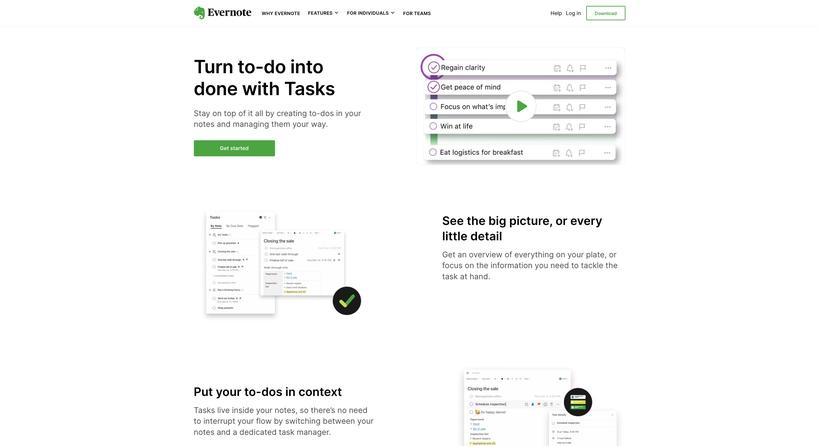 Task type: locate. For each thing, give the bounding box(es) containing it.
by inside tasks live inside your notes, so there's no need to interrupt your flow by switching between your notes and a dedicated task manager.
[[274, 417, 283, 426]]

dos inside stay on top of it all by creating to-dos in your notes and managing them your way.
[[320, 109, 334, 118]]

task down "switching" on the bottom left of the page
[[279, 428, 295, 437]]

need inside the get an overview of everything on your plate, or focus on the information you need to tackle the task at hand.
[[551, 261, 569, 270]]

0 vertical spatial to
[[572, 261, 579, 270]]

to left tackle
[[572, 261, 579, 270]]

of up "information"
[[505, 250, 513, 259]]

log
[[566, 10, 576, 16]]

and left a
[[217, 428, 231, 437]]

task feature for to-dos in evernote image
[[456, 364, 626, 446]]

your
[[345, 109, 361, 118], [293, 120, 309, 129], [568, 250, 584, 259], [216, 385, 242, 399], [256, 406, 273, 415], [238, 417, 254, 426], [358, 417, 374, 426]]

0 horizontal spatial dos
[[262, 385, 283, 399]]

of inside the get an overview of everything on your plate, or focus on the information you need to tackle the task at hand.
[[505, 250, 513, 259]]

to inside tasks live inside your notes, so there's no need to interrupt your flow by switching between your notes and a dedicated task manager.
[[194, 417, 201, 426]]

features
[[308, 10, 333, 16]]

tasks
[[284, 78, 335, 100], [194, 406, 215, 415]]

0 vertical spatial or
[[556, 214, 568, 228]]

1 vertical spatial notes
[[194, 428, 215, 437]]

0 vertical spatial task
[[443, 272, 458, 281]]

context
[[299, 385, 342, 399]]

tasks down put
[[194, 406, 215, 415]]

0 horizontal spatial need
[[349, 406, 368, 415]]

0 horizontal spatial for
[[347, 10, 357, 16]]

evernote
[[275, 10, 300, 16]]

on inside stay on top of it all by creating to-dos in your notes and managing them your way.
[[213, 109, 222, 118]]

0 vertical spatial tasks
[[284, 78, 335, 100]]

need
[[551, 261, 569, 270], [349, 406, 368, 415]]

or
[[556, 214, 568, 228], [609, 250, 617, 259]]

2 horizontal spatial in
[[577, 10, 581, 16]]

0 horizontal spatial tasks
[[194, 406, 215, 415]]

dos
[[320, 109, 334, 118], [262, 385, 283, 399]]

for
[[347, 10, 357, 16], [403, 10, 413, 16]]

or left every
[[556, 214, 568, 228]]

of inside stay on top of it all by creating to-dos in your notes and managing them your way.
[[239, 109, 246, 118]]

for left teams
[[403, 10, 413, 16]]

2 and from the top
[[217, 428, 231, 437]]

need right you at the right bottom of the page
[[551, 261, 569, 270]]

no
[[338, 406, 347, 415]]

1 horizontal spatial to
[[572, 261, 579, 270]]

see
[[443, 214, 464, 228]]

get started
[[220, 145, 249, 151]]

notes
[[194, 120, 215, 129], [194, 428, 215, 437]]

0 vertical spatial get
[[220, 145, 229, 151]]

to left interrupt
[[194, 417, 201, 426]]

1 vertical spatial task
[[279, 428, 295, 437]]

overview
[[469, 250, 503, 259]]

1 horizontal spatial task
[[443, 272, 458, 281]]

every
[[571, 214, 603, 228]]

into
[[290, 56, 324, 78]]

to-
[[238, 56, 264, 78], [309, 109, 320, 118], [244, 385, 262, 399]]

get an overview of everything on your plate, or focus on the information you need to tackle the task at hand.
[[443, 250, 618, 281]]

2 horizontal spatial on
[[556, 250, 566, 259]]

1 vertical spatial of
[[505, 250, 513, 259]]

and down top
[[217, 120, 231, 129]]

1 horizontal spatial in
[[336, 109, 343, 118]]

in
[[577, 10, 581, 16], [336, 109, 343, 118], [286, 385, 296, 399]]

manager.
[[297, 428, 331, 437]]

0 vertical spatial notes
[[194, 120, 215, 129]]

1 horizontal spatial for
[[403, 10, 413, 16]]

notes,
[[275, 406, 298, 415]]

0 horizontal spatial on
[[213, 109, 222, 118]]

top
[[224, 109, 236, 118]]

why
[[262, 10, 274, 16]]

tackle
[[581, 261, 604, 270]]

on left top
[[213, 109, 222, 118]]

get left the started
[[220, 145, 229, 151]]

task inside tasks live inside your notes, so there's no need to interrupt your flow by switching between your notes and a dedicated task manager.
[[279, 428, 295, 437]]

2 vertical spatial in
[[286, 385, 296, 399]]

0 vertical spatial need
[[551, 261, 569, 270]]

for inside button
[[347, 10, 357, 16]]

get up focus
[[443, 250, 456, 259]]

interrupt
[[204, 417, 235, 426]]

2 vertical spatial on
[[465, 261, 474, 270]]

notes down interrupt
[[194, 428, 215, 437]]

need right no
[[349, 406, 368, 415]]

on right everything
[[556, 250, 566, 259]]

0 vertical spatial on
[[213, 109, 222, 118]]

the up detail
[[467, 214, 486, 228]]

for left individuals
[[347, 10, 357, 16]]

information
[[491, 261, 533, 270]]

0 vertical spatial in
[[577, 10, 581, 16]]

0 horizontal spatial get
[[220, 145, 229, 151]]

0 vertical spatial of
[[239, 109, 246, 118]]

by down notes,
[[274, 417, 283, 426]]

get
[[220, 145, 229, 151], [443, 250, 456, 259]]

1 vertical spatial in
[[336, 109, 343, 118]]

turn to-do into done with tasks
[[194, 56, 335, 100]]

1 vertical spatial or
[[609, 250, 617, 259]]

tasks inside tasks live inside your notes, so there's no need to interrupt your flow by switching between your notes and a dedicated task manager.
[[194, 406, 215, 415]]

detail
[[471, 229, 503, 243]]

dos up the way.
[[320, 109, 334, 118]]

and inside stay on top of it all by creating to-dos in your notes and managing them your way.
[[217, 120, 231, 129]]

or inside the get an overview of everything on your plate, or focus on the information you need to tackle the task at hand.
[[609, 250, 617, 259]]

1 horizontal spatial need
[[551, 261, 569, 270]]

1 horizontal spatial dos
[[320, 109, 334, 118]]

task
[[443, 272, 458, 281], [279, 428, 295, 437]]

your inside the get an overview of everything on your plate, or focus on the information you need to tackle the task at hand.
[[568, 250, 584, 259]]

why evernote
[[262, 10, 300, 16]]

1 vertical spatial get
[[443, 250, 456, 259]]

to- inside turn to-do into done with tasks
[[238, 56, 264, 78]]

0 vertical spatial to-
[[238, 56, 264, 78]]

of
[[239, 109, 246, 118], [505, 250, 513, 259]]

help link
[[551, 10, 562, 16]]

on up at
[[465, 261, 474, 270]]

on
[[213, 109, 222, 118], [556, 250, 566, 259], [465, 261, 474, 270]]

to- inside stay on top of it all by creating to-dos in your notes and managing them your way.
[[309, 109, 320, 118]]

evernote logo image
[[194, 7, 251, 20]]

0 vertical spatial by
[[266, 109, 275, 118]]

a
[[233, 428, 237, 437]]

1 vertical spatial to-
[[309, 109, 320, 118]]

managing
[[233, 120, 269, 129]]

0 horizontal spatial in
[[286, 385, 296, 399]]

2 notes from the top
[[194, 428, 215, 437]]

0 horizontal spatial task
[[279, 428, 295, 437]]

them
[[271, 120, 290, 129]]

1 notes from the top
[[194, 120, 215, 129]]

for individuals
[[347, 10, 389, 16]]

notes down the stay
[[194, 120, 215, 129]]

0 horizontal spatial of
[[239, 109, 246, 118]]

1 vertical spatial and
[[217, 428, 231, 437]]

and
[[217, 120, 231, 129], [217, 428, 231, 437]]

or right plate,
[[609, 250, 617, 259]]

log in link
[[566, 10, 581, 16]]

tasks live inside your notes, so there's no need to interrupt your flow by switching between your notes and a dedicated task manager.
[[194, 406, 374, 437]]

by right all
[[266, 109, 275, 118]]

1 horizontal spatial get
[[443, 250, 456, 259]]

0 vertical spatial dos
[[320, 109, 334, 118]]

the up the hand.
[[477, 261, 489, 270]]

1 vertical spatial by
[[274, 417, 283, 426]]

picture,
[[510, 214, 553, 228]]

the
[[467, 214, 486, 228], [477, 261, 489, 270], [606, 261, 618, 270]]

log in
[[566, 10, 581, 16]]

by inside stay on top of it all by creating to-dos in your notes and managing them your way.
[[266, 109, 275, 118]]

of left it
[[239, 109, 246, 118]]

0 horizontal spatial or
[[556, 214, 568, 228]]

download link
[[587, 6, 626, 20]]

the inside see the big picture, or every little detail
[[467, 214, 486, 228]]

turn
[[194, 56, 233, 78]]

1 vertical spatial tasks
[[194, 406, 215, 415]]

1 horizontal spatial tasks
[[284, 78, 335, 100]]

task inside the get an overview of everything on your plate, or focus on the information you need to tackle the task at hand.
[[443, 272, 458, 281]]

to
[[572, 261, 579, 270], [194, 417, 201, 426]]

get for get started
[[220, 145, 229, 151]]

1 horizontal spatial or
[[609, 250, 617, 259]]

play video image
[[513, 98, 529, 114]]

1 vertical spatial on
[[556, 250, 566, 259]]

between
[[323, 417, 355, 426]]

1 vertical spatial need
[[349, 406, 368, 415]]

1 and from the top
[[217, 120, 231, 129]]

dos up notes,
[[262, 385, 283, 399]]

1 horizontal spatial of
[[505, 250, 513, 259]]

notes inside tasks live inside your notes, so there's no need to interrupt your flow by switching between your notes and a dedicated task manager.
[[194, 428, 215, 437]]

task down focus
[[443, 272, 458, 281]]

big
[[489, 214, 507, 228]]

0 vertical spatial and
[[217, 120, 231, 129]]

little
[[443, 229, 468, 243]]

0 horizontal spatial to
[[194, 417, 201, 426]]

get inside the get an overview of everything on your plate, or focus on the information you need to tackle the task at hand.
[[443, 250, 456, 259]]

by
[[266, 109, 275, 118], [274, 417, 283, 426]]

tasks up creating
[[284, 78, 335, 100]]

1 vertical spatial to
[[194, 417, 201, 426]]



Task type: describe. For each thing, give the bounding box(es) containing it.
for for for teams
[[403, 10, 413, 16]]

all
[[255, 109, 263, 118]]

flow
[[256, 417, 272, 426]]

individuals
[[358, 10, 389, 16]]

of for big
[[505, 250, 513, 259]]

help
[[551, 10, 562, 16]]

dedicated
[[240, 428, 277, 437]]

plate,
[[587, 250, 607, 259]]

in inside stay on top of it all by creating to-dos in your notes and managing them your way.
[[336, 109, 343, 118]]

notes inside stay on top of it all by creating to-dos in your notes and managing them your way.
[[194, 120, 215, 129]]

1 horizontal spatial on
[[465, 261, 474, 270]]

download
[[595, 10, 617, 16]]

started
[[230, 145, 249, 151]]

stay
[[194, 109, 210, 118]]

everything
[[515, 250, 554, 259]]

the down plate,
[[606, 261, 618, 270]]

tasks inside turn to-do into done with tasks
[[284, 78, 335, 100]]

teams
[[414, 10, 431, 16]]

switching
[[285, 417, 321, 426]]

for individuals button
[[347, 10, 396, 16]]

put your to-dos in context
[[194, 385, 342, 399]]

at
[[460, 272, 468, 281]]

do
[[264, 56, 286, 78]]

get for get an overview of everything on your plate, or focus on the information you need to tackle the task at hand.
[[443, 250, 456, 259]]

an
[[458, 250, 467, 259]]

live
[[217, 406, 230, 415]]

it
[[248, 109, 253, 118]]

hand.
[[470, 272, 491, 281]]

for teams
[[403, 10, 431, 16]]

of for do
[[239, 109, 246, 118]]

there's
[[311, 406, 335, 415]]

2 vertical spatial to-
[[244, 385, 262, 399]]

and inside tasks live inside your notes, so there's no need to interrupt your flow by switching between your notes and a dedicated task manager.
[[217, 428, 231, 437]]

you
[[535, 261, 549, 270]]

need inside tasks live inside your notes, so there's no need to interrupt your flow by switching between your notes and a dedicated task manager.
[[349, 406, 368, 415]]

done
[[194, 78, 238, 100]]

put
[[194, 385, 213, 399]]

focus
[[443, 261, 463, 270]]

inside
[[232, 406, 254, 415]]

why evernote link
[[262, 10, 300, 16]]

features button
[[308, 10, 339, 16]]

1 vertical spatial dos
[[262, 385, 283, 399]]

way.
[[311, 120, 328, 129]]

see the big picture, or every little detail
[[443, 214, 603, 243]]

so
[[300, 406, 309, 415]]

creating
[[277, 109, 307, 118]]

evernote tasks feature showcase image
[[194, 207, 364, 322]]

get started link
[[194, 140, 275, 157]]

to inside the get an overview of everything on your plate, or focus on the information you need to tackle the task at hand.
[[572, 261, 579, 270]]

for teams link
[[403, 10, 431, 16]]

tasks video thumbnail image
[[417, 48, 625, 165]]

stay on top of it all by creating to-dos in your notes and managing them your way.
[[194, 109, 361, 129]]

for for for individuals
[[347, 10, 357, 16]]

with
[[242, 78, 280, 100]]

or inside see the big picture, or every little detail
[[556, 214, 568, 228]]



Task type: vqa. For each thing, say whether or not it's contained in the screenshot.
first Clip from the bottom
no



